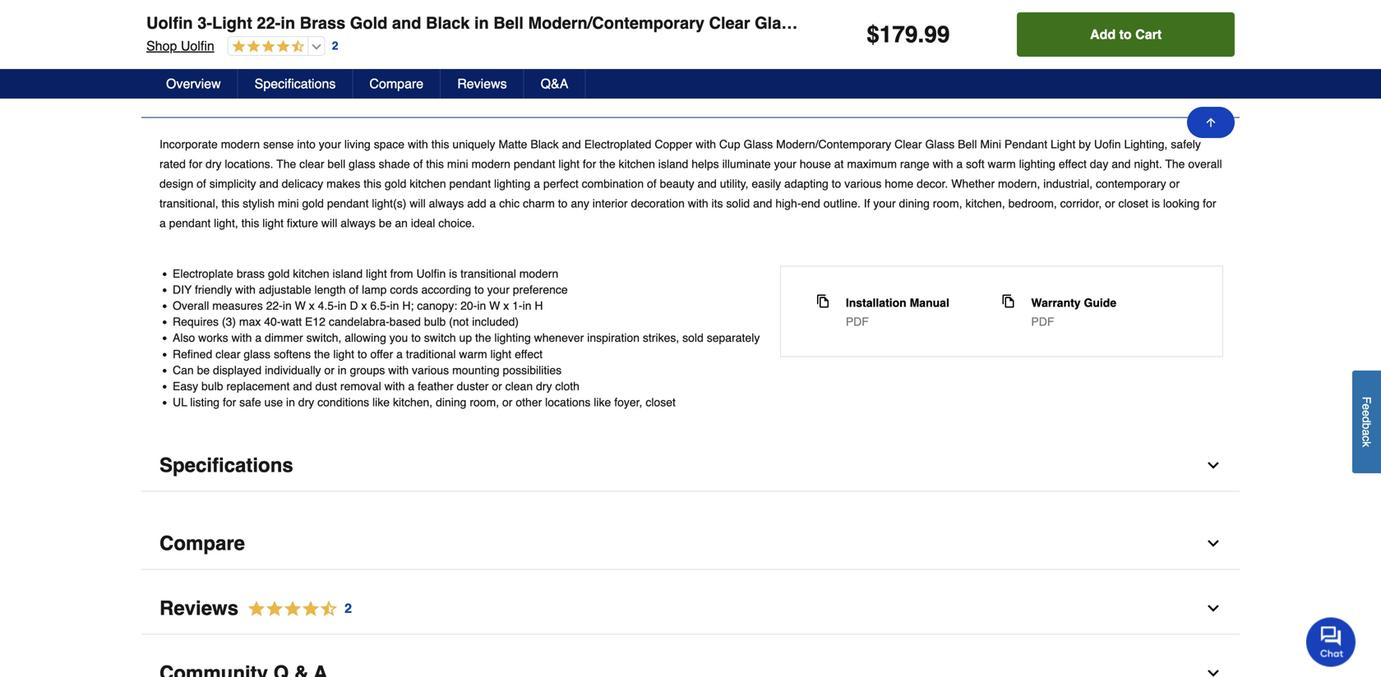 Task type: vqa. For each thing, say whether or not it's contained in the screenshot.
bottom the kitchen
yes



Task type: locate. For each thing, give the bounding box(es) containing it.
0 horizontal spatial island
[[333, 267, 363, 280]]

works
[[198, 332, 228, 345]]

1 vertical spatial bell
[[958, 138, 978, 151]]

dining for kitchen,
[[436, 396, 467, 409]]

1 horizontal spatial closet
[[1119, 197, 1149, 210]]

6.5-
[[370, 299, 390, 313]]

various inside incorporate modern sense into your living space with this uniquely matte black and electroplated copper with cup glass modern/contemporary clear glass bell mini pendant light by uofin lighting, safely rated for dry locations. the clear bell glass shade of this mini modern pendant light for the kitchen island helps illuminate your house at maximum range with a soft warm lighting effect day and night. the overall design of simplicity and delicacy makes this gold kitchen pendant lighting a perfect combination of beauty and utility, easily adapting to various home decor. whether modern, industrial, contemporary or transitional, this stylish mini gold pendant light(s) will always add a chic charm to any interior decoration with its solid and high-end outline. if your dining room, kitchen, bedroom, corridor, or closet is looking for a pendant light, this light fixture will always be an ideal choice.
[[845, 177, 882, 190]]

always
[[429, 197, 464, 210], [341, 217, 376, 230]]

a inside f e e d b a c k 'button'
[[1361, 430, 1374, 436]]

1 vertical spatial kitchen,
[[393, 396, 433, 409]]

0 horizontal spatial kitchen
[[293, 267, 330, 280]]

replacement
[[227, 380, 290, 393]]

in down adjustable
[[283, 299, 292, 313]]

1 horizontal spatial glass
[[349, 157, 376, 170]]

uofin
[[1095, 138, 1122, 151]]

1 vertical spatial compare button
[[141, 519, 1240, 571]]

pendant down makes
[[327, 197, 369, 210]]

2 pdf from the left
[[1032, 315, 1055, 328]]

shade
[[379, 157, 410, 170]]

x left 4.5-
[[309, 299, 315, 313]]

49.81
[[641, 9, 663, 21]]

measures
[[212, 299, 263, 313]]

refined
[[173, 348, 212, 361]]

any
[[571, 197, 590, 210]]

incorporate modern sense into your living space with this uniquely matte black and electroplated copper with cup glass modern/contemporary clear glass bell mini pendant light by uofin lighting, safely rated for dry locations. the clear bell glass shade of this mini modern pendant light for the kitchen island helps illuminate your house at maximum range with a soft warm lighting effect day and night. the overall design of simplicity and delicacy makes this gold kitchen pendant lighting a perfect combination of beauty and utility, easily adapting to various home decor. whether modern, industrial, contemporary or transitional, this stylish mini gold pendant light(s) will always add a chic charm to any interior decoration with its solid and high-end outline. if your dining room, kitchen, bedroom, corridor, or closet is looking for a pendant light, this light fixture will always be an ideal choice.
[[160, 138, 1223, 230]]

chevron up image
[[1206, 83, 1222, 100]]

will right fixture
[[322, 217, 338, 230]]

0 horizontal spatial light
[[212, 14, 252, 32]]

be down refined on the left bottom
[[197, 364, 210, 377]]

save for $189.80
[[611, 9, 633, 21]]

modern up preference
[[520, 267, 559, 280]]

other
[[516, 396, 542, 409]]

be inside electroplate brass gold kitchen island light from uolfin is transitional modern diy friendly with adjustable length of lamp cords according to your preference overall measures 22-in w x 4.5-in d x 6.5-in h; canopy: 20-in w x 1-in h requires (3) max 40-watt e12 candelabra-based bulb (not included) also works with a dimmer switch, allowing you to switch up the lighting whenever inspiration strikes, sold separately refined clear glass softens the light to offer a traditional warm light effect can be displayed individually or in groups with various mounting possibilities easy bulb replacement and dust removal with a feather duster or clean dry cloth ul listing for safe use in dry conditions like kitchen, dining room, or other locations like foyer, closet
[[197, 364, 210, 377]]

pdf inside installation manual pdf
[[846, 315, 869, 328]]

0 horizontal spatial x
[[309, 299, 315, 313]]

uolfin up shop
[[146, 14, 193, 32]]

0 vertical spatial room,
[[933, 197, 963, 210]]

room, inside incorporate modern sense into your living space with this uniquely matte black and electroplated copper with cup glass modern/contemporary clear glass bell mini pendant light by uofin lighting, safely rated for dry locations. the clear bell glass shade of this mini modern pendant light for the kitchen island helps illuminate your house at maximum range with a soft warm lighting effect day and night. the overall design of simplicity and delicacy makes this gold kitchen pendant lighting a perfect combination of beauty and utility, easily adapting to various home decor. whether modern, industrial, contemporary or transitional, this stylish mini gold pendant light(s) will always add a chic charm to any interior decoration with its solid and high-end outline. if your dining room, kitchen, bedroom, corridor, or closet is looking for a pendant light, this light fixture will always be an ideal choice.
[[933, 197, 963, 210]]

effect up industrial,
[[1059, 157, 1087, 170]]

4.5-
[[318, 299, 338, 313]]

w
[[295, 299, 306, 313], [490, 299, 500, 313]]

glass inside incorporate modern sense into your living space with this uniquely matte black and electroplated copper with cup glass modern/contemporary clear glass bell mini pendant light by uofin lighting, safely rated for dry locations. the clear bell glass shade of this mini modern pendant light for the kitchen island helps illuminate your house at maximum range with a soft warm lighting effect day and night. the overall design of simplicity and delicacy makes this gold kitchen pendant lighting a perfect combination of beauty and utility, easily adapting to various home decor. whether modern, industrial, contemporary or transitional, this stylish mini gold pendant light(s) will always add a chic charm to any interior decoration with its solid and high-end outline. if your dining room, kitchen, bedroom, corridor, or closet is looking for a pendant light, this light fixture will always be an ideal choice.
[[349, 157, 376, 170]]

glass down living
[[349, 157, 376, 170]]

lighting
[[1020, 157, 1056, 170], [494, 177, 531, 190], [495, 332, 531, 345]]

1 vertical spatial modern
[[472, 157, 511, 170]]

pendant up add
[[450, 177, 491, 190]]

1 w from the left
[[295, 299, 306, 313]]

closet down the contemporary
[[1119, 197, 1149, 210]]

kitchen inside electroplate brass gold kitchen island light from uolfin is transitional modern diy friendly with adjustable length of lamp cords according to your preference overall measures 22-in w x 4.5-in d x 6.5-in h; canopy: 20-in w x 1-in h requires (3) max 40-watt e12 candelabra-based bulb (not included) also works with a dimmer switch, allowing you to switch up the lighting whenever inspiration strikes, sold separately refined clear glass softens the light to offer a traditional warm light effect can be displayed individually or in groups with various mounting possibilities easy bulb replacement and dust removal with a feather duster or clean dry cloth ul listing for safe use in dry conditions like kitchen, dining room, or other locations like foyer, closet
[[293, 267, 330, 280]]

day
[[1090, 157, 1109, 170]]

room, for or
[[470, 396, 499, 409]]

whenever
[[534, 332, 584, 345]]

1 horizontal spatial $
[[635, 9, 641, 21]]

1 vertical spatial various
[[412, 364, 449, 377]]

1 horizontal spatial clear
[[895, 138, 923, 151]]

0 vertical spatial kitchen,
[[966, 197, 1006, 210]]

1 horizontal spatial compare
[[370, 76, 424, 91]]

led
[[859, 14, 891, 32]]

is left looking
[[1152, 197, 1161, 210]]

0 vertical spatial kitchen
[[619, 157, 655, 170]]

at
[[835, 157, 844, 170]]

2 horizontal spatial the
[[600, 157, 616, 170]]

1 horizontal spatial warm
[[988, 157, 1016, 170]]

compare
[[370, 76, 424, 91], [160, 533, 245, 555]]

0 horizontal spatial 2
[[332, 39, 338, 52]]

179
[[880, 21, 918, 48]]

2 chevron down image from the top
[[1206, 536, 1222, 552]]

light down the switch,
[[333, 348, 355, 361]]

1 vertical spatial closet
[[646, 396, 676, 409]]

2 e from the top
[[1361, 410, 1374, 417]]

d
[[350, 299, 358, 313]]

0 vertical spatial reviews
[[458, 76, 507, 91]]

compare for the top compare button
[[370, 76, 424, 91]]

your right if
[[874, 197, 896, 210]]

chevron down image
[[1206, 458, 1222, 474], [1206, 536, 1222, 552], [1206, 666, 1222, 678]]

2 horizontal spatial $
[[867, 21, 880, 48]]

installation manual pdf
[[846, 296, 950, 328]]

1 vertical spatial always
[[341, 217, 376, 230]]

0 horizontal spatial effect
[[515, 348, 543, 361]]

dimmer
[[265, 332, 303, 345]]

1 pdf from the left
[[846, 315, 869, 328]]

1 horizontal spatial kitchen
[[410, 177, 446, 190]]

0 horizontal spatial save
[[180, 9, 202, 21]]

foyer,
[[615, 396, 643, 409]]

f e e d b a c k button
[[1353, 371, 1382, 474]]

1 vertical spatial is
[[449, 267, 458, 280]]

4.5 stars image
[[228, 39, 305, 55], [239, 599, 353, 621]]

and down individually
[[293, 380, 312, 393]]

bedroom,
[[1009, 197, 1058, 210]]

0 horizontal spatial like
[[373, 396, 390, 409]]

2 save from the left
[[611, 9, 633, 21]]

this up light(s)
[[364, 177, 382, 190]]

is inside incorporate modern sense into your living space with this uniquely matte black and electroplated copper with cup glass modern/contemporary clear glass bell mini pendant light by uofin lighting, safely rated for dry locations. the clear bell glass shade of this mini modern pendant light for the kitchen island helps illuminate your house at maximum range with a soft warm lighting effect day and night. the overall design of simplicity and delicacy makes this gold kitchen pendant lighting a perfect combination of beauty and utility, easily adapting to various home decor. whether modern, industrial, contemporary or transitional, this stylish mini gold pendant light(s) will always add a chic charm to any interior decoration with its solid and high-end outline. if your dining room, kitchen, bedroom, corridor, or closet is looking for a pendant light, this light fixture will always be an ideal choice.
[[1152, 197, 1161, 210]]

0 horizontal spatial w
[[295, 299, 306, 313]]

1 horizontal spatial reviews
[[458, 76, 507, 91]]

0 vertical spatial will
[[410, 197, 426, 210]]

the right up
[[475, 332, 491, 345]]

transitional
[[461, 267, 516, 280]]

of right shade
[[413, 157, 423, 170]]

black right matte
[[531, 138, 559, 151]]

1 vertical spatial kitchen
[[410, 177, 446, 190]]

chevron down image for compare
[[1206, 536, 1222, 552]]

this
[[432, 138, 450, 151], [426, 157, 444, 170], [364, 177, 382, 190], [222, 197, 240, 210], [242, 217, 259, 230]]

x
[[309, 299, 315, 313], [362, 299, 367, 313], [504, 299, 509, 313]]

pdf inside "warranty guide pdf"
[[1032, 315, 1055, 328]]

mini
[[447, 157, 469, 170], [278, 197, 299, 210]]

sense
[[263, 138, 294, 151]]

incorporate
[[160, 138, 218, 151]]

various up if
[[845, 177, 882, 190]]

2 vertical spatial lighting
[[495, 332, 531, 345]]

0 vertical spatial 22-
[[257, 14, 281, 32]]

kitchen
[[619, 157, 655, 170], [410, 177, 446, 190], [293, 267, 330, 280]]

2 vertical spatial chevron down image
[[1206, 666, 1222, 678]]

maximum
[[847, 157, 897, 170]]

modern,
[[999, 177, 1041, 190]]

1 chevron down image from the top
[[1206, 458, 1222, 474]]

document image
[[1002, 295, 1015, 308]]

closet inside electroplate brass gold kitchen island light from uolfin is transitional modern diy friendly with adjustable length of lamp cords according to your preference overall measures 22-in w x 4.5-in d x 6.5-in h; canopy: 20-in w x 1-in h requires (3) max 40-watt e12 candelabra-based bulb (not included) also works with a dimmer switch, allowing you to switch up the lighting whenever inspiration strikes, sold separately refined clear glass softens the light to offer a traditional warm light effect can be displayed individually or in groups with various mounting possibilities easy bulb replacement and dust removal with a feather duster or clean dry cloth ul listing for safe use in dry conditions like kitchen, dining room, or other locations like foyer, closet
[[646, 396, 676, 409]]

island up length
[[333, 267, 363, 280]]

island inside incorporate modern sense into your living space with this uniquely matte black and electroplated copper with cup glass modern/contemporary clear glass bell mini pendant light by uofin lighting, safely rated for dry locations. the clear bell glass shade of this mini modern pendant light for the kitchen island helps illuminate your house at maximum range with a soft warm lighting effect day and night. the overall design of simplicity and delicacy makes this gold kitchen pendant lighting a perfect combination of beauty and utility, easily adapting to various home decor. whether modern, industrial, contemporary or transitional, this stylish mini gold pendant light(s) will always add a chic charm to any interior decoration with its solid and high-end outline. if your dining room, kitchen, bedroom, corridor, or closet is looking for a pendant light, this light fixture will always be an ideal choice.
[[659, 157, 689, 170]]

x right d
[[362, 299, 367, 313]]

island
[[659, 157, 689, 170], [333, 267, 363, 280]]

pendant
[[1005, 138, 1048, 151]]

lighting down included)
[[495, 332, 531, 345]]

1 horizontal spatial light
[[1051, 138, 1076, 151]]

0 horizontal spatial glass
[[244, 348, 271, 361]]

2 horizontal spatial dry
[[536, 380, 552, 393]]

to right add
[[1120, 27, 1132, 42]]

dining down the feather
[[436, 396, 467, 409]]

dining for your
[[900, 197, 930, 210]]

0 horizontal spatial be
[[197, 364, 210, 377]]

0 vertical spatial uolfin
[[146, 14, 193, 32]]

bulb down canopy:
[[424, 315, 446, 329]]

effect inside incorporate modern sense into your living space with this uniquely matte black and electroplated copper with cup glass modern/contemporary clear glass bell mini pendant light by uofin lighting, safely rated for dry locations. the clear bell glass shade of this mini modern pendant light for the kitchen island helps illuminate your house at maximum range with a soft warm lighting effect day and night. the overall design of simplicity and delicacy makes this gold kitchen pendant lighting a perfect combination of beauty and utility, easily adapting to various home decor. whether modern, industrial, contemporary or transitional, this stylish mini gold pendant light(s) will always add a chic charm to any interior decoration with its solid and high-end outline. if your dining room, kitchen, bedroom, corridor, or closet is looking for a pendant light, this light fixture will always be an ideal choice.
[[1059, 157, 1087, 170]]

0 vertical spatial is
[[1152, 197, 1161, 210]]

1 horizontal spatial mini
[[447, 157, 469, 170]]

reviews
[[458, 76, 507, 91], [160, 598, 239, 620]]

1 vertical spatial the
[[475, 332, 491, 345]]

.
[[918, 21, 925, 48]]

1 vertical spatial 2
[[345, 601, 352, 617]]

1 vertical spatial gold
[[302, 197, 324, 210]]

is
[[1152, 197, 1161, 210], [449, 267, 458, 280]]

1 vertical spatial black
[[531, 138, 559, 151]]

bell up reviews button
[[494, 14, 524, 32]]

lamp
[[362, 283, 387, 296]]

2 vertical spatial the
[[314, 348, 330, 361]]

0 horizontal spatial closet
[[646, 396, 676, 409]]

will
[[410, 197, 426, 210], [322, 217, 338, 230]]

interior
[[593, 197, 628, 210]]

0 vertical spatial black
[[426, 14, 470, 32]]

mini down uniquely
[[447, 157, 469, 170]]

kitchen up length
[[293, 267, 330, 280]]

mini
[[981, 138, 1002, 151]]

light up lamp
[[366, 267, 387, 280]]

1 horizontal spatial is
[[1152, 197, 1161, 210]]

beauty
[[660, 177, 695, 190]]

black up reviews button
[[426, 14, 470, 32]]

$189.80
[[576, 9, 608, 21]]

0 horizontal spatial dry
[[206, 157, 222, 170]]

a left soft
[[957, 157, 963, 170]]

cup
[[720, 138, 741, 151]]

of inside electroplate brass gold kitchen island light from uolfin is transitional modern diy friendly with adjustable length of lamp cords according to your preference overall measures 22-in w x 4.5-in d x 6.5-in h; canopy: 20-in w x 1-in h requires (3) max 40-watt e12 candelabra-based bulb (not included) also works with a dimmer switch, allowing you to switch up the lighting whenever inspiration strikes, sold separately refined clear glass softens the light to offer a traditional warm light effect can be displayed individually or in groups with various mounting possibilities easy bulb replacement and dust removal with a feather duster or clean dry cloth ul listing for safe use in dry conditions like kitchen, dining room, or other locations like foyer, closet
[[349, 283, 359, 296]]

dining inside incorporate modern sense into your living space with this uniquely matte black and electroplated copper with cup glass modern/contemporary clear glass bell mini pendant light by uofin lighting, safely rated for dry locations. the clear bell glass shade of this mini modern pendant light for the kitchen island helps illuminate your house at maximum range with a soft warm lighting effect day and night. the overall design of simplicity and delicacy makes this gold kitchen pendant lighting a perfect combination of beauty and utility, easily adapting to various home decor. whether modern, industrial, contemporary or transitional, this stylish mini gold pendant light(s) will always add a chic charm to any interior decoration with its solid and high-end outline. if your dining room, kitchen, bedroom, corridor, or closet is looking for a pendant light, this light fixture will always be an ideal choice.
[[900, 197, 930, 210]]

1 vertical spatial clear
[[895, 138, 923, 151]]

with
[[408, 138, 428, 151], [696, 138, 716, 151], [933, 157, 954, 170], [688, 197, 709, 210], [235, 283, 256, 296], [232, 332, 252, 345], [388, 364, 409, 377], [385, 380, 405, 393]]

clear up "displayed"
[[216, 348, 241, 361]]

dining inside electroplate brass gold kitchen island light from uolfin is transitional modern diy friendly with adjustable length of lamp cords according to your preference overall measures 22-in w x 4.5-in d x 6.5-in h; canopy: 20-in w x 1-in h requires (3) max 40-watt e12 candelabra-based bulb (not included) also works with a dimmer switch, allowing you to switch up the lighting whenever inspiration strikes, sold separately refined clear glass softens the light to offer a traditional warm light effect can be displayed individually or in groups with various mounting possibilities easy bulb replacement and dust removal with a feather duster or clean dry cloth ul listing for safe use in dry conditions like kitchen, dining room, or other locations like foyer, closet
[[436, 396, 467, 409]]

island inside electroplate brass gold kitchen island light from uolfin is transitional modern diy friendly with adjustable length of lamp cords according to your preference overall measures 22-in w x 4.5-in d x 6.5-in h; canopy: 20-in w x 1-in h requires (3) max 40-watt e12 candelabra-based bulb (not included) also works with a dimmer switch, allowing you to switch up the lighting whenever inspiration strikes, sold separately refined clear glass softens the light to offer a traditional warm light effect can be displayed individually or in groups with various mounting possibilities easy bulb replacement and dust removal with a feather duster or clean dry cloth ul listing for safe use in dry conditions like kitchen, dining room, or other locations like foyer, closet
[[333, 267, 363, 280]]

into
[[297, 138, 316, 151]]

cloth
[[556, 380, 580, 393]]

warranty
[[1032, 296, 1081, 310]]

document image
[[817, 295, 830, 308]]

0 vertical spatial be
[[379, 217, 392, 230]]

specifications button
[[238, 69, 353, 99], [141, 441, 1240, 492]]

1 horizontal spatial modern/contemporary
[[777, 138, 892, 151]]

kitchen, down whether
[[966, 197, 1006, 210]]

warm up "mounting"
[[459, 348, 487, 361]]

0 horizontal spatial room,
[[470, 396, 499, 409]]

the down safely
[[1166, 157, 1186, 170]]

dry up simplicity
[[206, 157, 222, 170]]

glass up illuminate
[[744, 138, 773, 151]]

$ for 94.01
[[204, 9, 210, 21]]

0 vertical spatial warm
[[988, 157, 1016, 170]]

1 horizontal spatial x
[[362, 299, 367, 313]]

1 horizontal spatial clear
[[300, 157, 325, 170]]

0 horizontal spatial modern
[[221, 138, 260, 151]]

decoration
[[631, 197, 685, 210]]

dry right 'use'
[[298, 396, 314, 409]]

dry down possibilities
[[536, 380, 552, 393]]

be inside incorporate modern sense into your living space with this uniquely matte black and electroplated copper with cup glass modern/contemporary clear glass bell mini pendant light by uofin lighting, safely rated for dry locations. the clear bell glass shade of this mini modern pendant light for the kitchen island helps illuminate your house at maximum range with a soft warm lighting effect day and night. the overall design of simplicity and delicacy makes this gold kitchen pendant lighting a perfect combination of beauty and utility, easily adapting to various home decor. whether modern, industrial, contemporary or transitional, this stylish mini gold pendant light(s) will always add a chic charm to any interior decoration with its solid and high-end outline. if your dining room, kitchen, bedroom, corridor, or closet is looking for a pendant light, this light fixture will always be an ideal choice.
[[379, 217, 392, 230]]

1 vertical spatial chevron down image
[[1206, 536, 1222, 552]]

glass inside electroplate brass gold kitchen island light from uolfin is transitional modern diy friendly with adjustable length of lamp cords according to your preference overall measures 22-in w x 4.5-in d x 6.5-in h; canopy: 20-in w x 1-in h requires (3) max 40-watt e12 candelabra-based bulb (not included) also works with a dimmer switch, allowing you to switch up the lighting whenever inspiration strikes, sold separately refined clear glass softens the light to offer a traditional warm light effect can be displayed individually or in groups with various mounting possibilities easy bulb replacement and dust removal with a feather duster or clean dry cloth ul listing for safe use in dry conditions like kitchen, dining room, or other locations like foyer, closet
[[244, 348, 271, 361]]

a down you
[[397, 348, 403, 361]]

1 horizontal spatial room,
[[933, 197, 963, 210]]

your down transitional
[[487, 283, 510, 296]]

$ for 49.81
[[635, 9, 641, 21]]

room, inside electroplate brass gold kitchen island light from uolfin is transitional modern diy friendly with adjustable length of lamp cords according to your preference overall measures 22-in w x 4.5-in d x 6.5-in h; canopy: 20-in w x 1-in h requires (3) max 40-watt e12 candelabra-based bulb (not included) also works with a dimmer switch, allowing you to switch up the lighting whenever inspiration strikes, sold separately refined clear glass softens the light to offer a traditional warm light effect can be displayed individually or in groups with various mounting possibilities easy bulb replacement and dust removal with a feather duster or clean dry cloth ul listing for safe use in dry conditions like kitchen, dining room, or other locations like foyer, closet
[[470, 396, 499, 409]]

0 horizontal spatial dining
[[436, 396, 467, 409]]

warm down mini
[[988, 157, 1016, 170]]

2 horizontal spatial kitchen
[[619, 157, 655, 170]]

friendly
[[195, 283, 232, 296]]

uolfin up "according" at the top
[[417, 267, 446, 280]]

0 horizontal spatial compare
[[160, 533, 245, 555]]

$ right 'linear'
[[867, 21, 880, 48]]

mini down delicacy at the top of page
[[278, 197, 299, 210]]

clear inside electroplate brass gold kitchen island light from uolfin is transitional modern diy friendly with adjustable length of lamp cords according to your preference overall measures 22-in w x 4.5-in d x 6.5-in h; canopy: 20-in w x 1-in h requires (3) max 40-watt e12 candelabra-based bulb (not included) also works with a dimmer switch, allowing you to switch up the lighting whenever inspiration strikes, sold separately refined clear glass softens the light to offer a traditional warm light effect can be displayed individually or in groups with various mounting possibilities easy bulb replacement and dust removal with a feather duster or clean dry cloth ul listing for safe use in dry conditions like kitchen, dining room, or other locations like foyer, closet
[[216, 348, 241, 361]]

specifications down listing
[[160, 455, 293, 477]]

always down light(s)
[[341, 217, 376, 230]]

easily
[[752, 177, 782, 190]]

1 vertical spatial glass
[[244, 348, 271, 361]]

1 vertical spatial uolfin
[[181, 38, 214, 53]]

modern up locations.
[[221, 138, 260, 151]]

easy
[[173, 380, 198, 393]]

overview button up copper
[[141, 66, 1240, 118]]

0 horizontal spatial gold
[[268, 267, 290, 280]]

1 horizontal spatial various
[[845, 177, 882, 190]]

corridor,
[[1061, 197, 1102, 210]]

living
[[345, 138, 371, 151]]

effect up possibilities
[[515, 348, 543, 361]]

specifications up the "into"
[[255, 76, 336, 91]]

in
[[281, 14, 295, 32], [475, 14, 489, 32], [283, 299, 292, 313], [338, 299, 347, 313], [390, 299, 399, 313], [477, 299, 486, 313], [523, 299, 532, 313], [338, 364, 347, 377], [286, 396, 295, 409]]

offer
[[371, 348, 393, 361]]

1 vertical spatial 4.5 stars image
[[239, 599, 353, 621]]

clear down the "into"
[[300, 157, 325, 170]]

0 vertical spatial closet
[[1119, 197, 1149, 210]]

0 horizontal spatial $
[[204, 9, 210, 21]]

a up the charm
[[534, 177, 540, 190]]

1 the from the left
[[277, 157, 296, 170]]

closet inside incorporate modern sense into your living space with this uniquely matte black and electroplated copper with cup glass modern/contemporary clear glass bell mini pendant light by uofin lighting, safely rated for dry locations. the clear bell glass shade of this mini modern pendant light for the kitchen island helps illuminate your house at maximum range with a soft warm lighting effect day and night. the overall design of simplicity and delicacy makes this gold kitchen pendant lighting a perfect combination of beauty and utility, easily adapting to various home decor. whether modern, industrial, contemporary or transitional, this stylish mini gold pendant light(s) will always add a chic charm to any interior decoration with its solid and high-end outline. if your dining room, kitchen, bedroom, corridor, or closet is looking for a pendant light, this light fixture will always be an ideal choice.
[[1119, 197, 1149, 210]]

1 horizontal spatial always
[[429, 197, 464, 210]]

1 vertical spatial bulb
[[202, 380, 223, 393]]

gold up fixture
[[302, 197, 324, 210]]

hanging
[[896, 14, 962, 32]]

k
[[1361, 442, 1374, 448]]

clear inside incorporate modern sense into your living space with this uniquely matte black and electroplated copper with cup glass modern/contemporary clear glass bell mini pendant light by uofin lighting, safely rated for dry locations. the clear bell glass shade of this mini modern pendant light for the kitchen island helps illuminate your house at maximum range with a soft warm lighting effect day and night. the overall design of simplicity and delicacy makes this gold kitchen pendant lighting a perfect combination of beauty and utility, easily adapting to various home decor. whether modern, industrial, contemporary or transitional, this stylish mini gold pendant light(s) will always add a chic charm to any interior decoration with its solid and high-end outline. if your dining room, kitchen, bedroom, corridor, or closet is looking for a pendant light, this light fixture will always be an ideal choice.
[[895, 138, 923, 151]]

1 vertical spatial reviews
[[160, 598, 239, 620]]

0 vertical spatial clear
[[709, 14, 751, 32]]

light,
[[214, 217, 238, 230]]

with right space at the top of page
[[408, 138, 428, 151]]

3 chevron down image from the top
[[1206, 666, 1222, 678]]

kitchen, inside electroplate brass gold kitchen island light from uolfin is transitional modern diy friendly with adjustable length of lamp cords according to your preference overall measures 22-in w x 4.5-in d x 6.5-in h; canopy: 20-in w x 1-in h requires (3) max 40-watt e12 candelabra-based bulb (not included) also works with a dimmer switch, allowing you to switch up the lighting whenever inspiration strikes, sold separately refined clear glass softens the light to offer a traditional warm light effect can be displayed individually or in groups with various mounting possibilities easy bulb replacement and dust removal with a feather duster or clean dry cloth ul listing for safe use in dry conditions like kitchen, dining room, or other locations like foyer, closet
[[393, 396, 433, 409]]

$ right $189.80
[[635, 9, 641, 21]]

pendant down matte
[[514, 157, 556, 170]]

closet right 'foyer,'
[[646, 396, 676, 409]]

2 x from the left
[[362, 299, 367, 313]]

1 vertical spatial will
[[322, 217, 338, 230]]

lighting up chic
[[494, 177, 531, 190]]

the down the switch,
[[314, 348, 330, 361]]

to
[[1120, 27, 1132, 42], [832, 177, 842, 190], [558, 197, 568, 210], [475, 283, 484, 296], [411, 332, 421, 345], [358, 348, 367, 361]]

e up d
[[1361, 404, 1374, 410]]

0 vertical spatial compare
[[370, 76, 424, 91]]

kitchen,
[[966, 197, 1006, 210], [393, 396, 433, 409]]

simplicity
[[210, 177, 256, 190]]

of up decoration
[[647, 177, 657, 190]]

w up included)
[[490, 299, 500, 313]]

1 horizontal spatial w
[[490, 299, 500, 313]]

closet
[[1119, 197, 1149, 210], [646, 396, 676, 409]]

effect inside electroplate brass gold kitchen island light from uolfin is transitional modern diy friendly with adjustable length of lamp cords according to your preference overall measures 22-in w x 4.5-in d x 6.5-in h; canopy: 20-in w x 1-in h requires (3) max 40-watt e12 candelabra-based bulb (not included) also works with a dimmer switch, allowing you to switch up the lighting whenever inspiration strikes, sold separately refined clear glass softens the light to offer a traditional warm light effect can be displayed individually or in groups with various mounting possibilities easy bulb replacement and dust removal with a feather duster or clean dry cloth ul listing for safe use in dry conditions like kitchen, dining room, or other locations like foyer, closet
[[515, 348, 543, 361]]

kitchen down shade
[[410, 177, 446, 190]]

chevron down image inside compare button
[[1206, 536, 1222, 552]]

utility,
[[720, 177, 749, 190]]

separately
[[707, 332, 760, 345]]

for inside electroplate brass gold kitchen island light from uolfin is transitional modern diy friendly with adjustable length of lamp cords according to your preference overall measures 22-in w x 4.5-in d x 6.5-in h; canopy: 20-in w x 1-in h requires (3) max 40-watt e12 candelabra-based bulb (not included) also works with a dimmer switch, allowing you to switch up the lighting whenever inspiration strikes, sold separately refined clear glass softens the light to offer a traditional warm light effect can be displayed individually or in groups with various mounting possibilities easy bulb replacement and dust removal with a feather duster or clean dry cloth ul listing for safe use in dry conditions like kitchen, dining room, or other locations like foyer, closet
[[223, 396, 236, 409]]

a
[[957, 157, 963, 170], [534, 177, 540, 190], [490, 197, 496, 210], [160, 217, 166, 230], [255, 332, 262, 345], [397, 348, 403, 361], [408, 380, 415, 393], [1361, 430, 1374, 436]]

for right looking
[[1204, 197, 1217, 210]]

1 horizontal spatial be
[[379, 217, 392, 230]]

arrow up image
[[1205, 116, 1218, 129]]

1 save from the left
[[180, 9, 202, 21]]

installation manual link
[[846, 295, 950, 311]]

2 vertical spatial gold
[[268, 267, 290, 280]]

various
[[845, 177, 882, 190], [412, 364, 449, 377]]

requires
[[173, 315, 219, 329]]

4.5 stars image containing 2
[[239, 599, 353, 621]]

0 horizontal spatial will
[[322, 217, 338, 230]]

bulb up listing
[[202, 380, 223, 393]]

1 vertical spatial 22-
[[266, 299, 283, 313]]

2 horizontal spatial x
[[504, 299, 509, 313]]

light left "cart"
[[1083, 14, 1124, 32]]

1 horizontal spatial save
[[611, 9, 633, 21]]

2 w from the left
[[490, 299, 500, 313]]

pdf down installation
[[846, 315, 869, 328]]

0 horizontal spatial is
[[449, 267, 458, 280]]

by
[[1079, 138, 1092, 151]]

pendant
[[514, 157, 556, 170], [450, 177, 491, 190], [327, 197, 369, 210], [169, 217, 211, 230]]

a up k
[[1361, 430, 1374, 436]]

clear up range
[[895, 138, 923, 151]]

chat invite button image
[[1307, 617, 1357, 667]]

with down 'offer'
[[388, 364, 409, 377]]

warranty guide pdf
[[1032, 296, 1117, 328]]

2
[[332, 39, 338, 52], [345, 601, 352, 617]]

dry inside incorporate modern sense into your living space with this uniquely matte black and electroplated copper with cup glass modern/contemporary clear glass bell mini pendant light by uofin lighting, safely rated for dry locations. the clear bell glass shade of this mini modern pendant light for the kitchen island helps illuminate your house at maximum range with a soft warm lighting effect day and night. the overall design of simplicity and delicacy makes this gold kitchen pendant lighting a perfect combination of beauty and utility, easily adapting to various home decor. whether modern, industrial, contemporary or transitional, this stylish mini gold pendant light(s) will always add a chic charm to any interior decoration with its solid and high-end outline. if your dining room, kitchen, bedroom, corridor, or closet is looking for a pendant light, this light fixture will always be an ideal choice.
[[206, 157, 222, 170]]

bell
[[328, 157, 346, 170]]

3-
[[198, 14, 212, 32]]

0 vertical spatial mini
[[447, 157, 469, 170]]

island
[[1031, 14, 1079, 32]]

0 vertical spatial always
[[429, 197, 464, 210]]

light up shop uolfin
[[212, 14, 252, 32]]

kitchen, down the feather
[[393, 396, 433, 409]]

and inside electroplate brass gold kitchen island light from uolfin is transitional modern diy friendly with adjustable length of lamp cords according to your preference overall measures 22-in w x 4.5-in d x 6.5-in h; canopy: 20-in w x 1-in h requires (3) max 40-watt e12 candelabra-based bulb (not included) also works with a dimmer switch, allowing you to switch up the lighting whenever inspiration strikes, sold separately refined clear glass softens the light to offer a traditional warm light effect can be displayed individually or in groups with various mounting possibilities easy bulb replacement and dust removal with a feather duster or clean dry cloth ul listing for safe use in dry conditions like kitchen, dining room, or other locations like foyer, closet
[[293, 380, 312, 393]]

individually
[[265, 364, 321, 377]]

22- right 94.01
[[257, 14, 281, 32]]

like down removal
[[373, 396, 390, 409]]

clear right 49.81
[[709, 14, 751, 32]]

your up easily on the top right
[[775, 157, 797, 170]]



Task type: describe. For each thing, give the bounding box(es) containing it.
with up the "decor."
[[933, 157, 954, 170]]

and down easily on the top right
[[754, 197, 773, 210]]

0 vertical spatial modern
[[221, 138, 260, 151]]

pdf for installation manual pdf
[[846, 315, 869, 328]]

1 horizontal spatial 2
[[345, 601, 352, 617]]

to right you
[[411, 332, 421, 345]]

chic
[[499, 197, 520, 210]]

this down simplicity
[[222, 197, 240, 210]]

delicacy
[[282, 177, 323, 190]]

length
[[315, 283, 346, 296]]

$274.00 save $ 94.01
[[143, 9, 233, 21]]

3 x from the left
[[504, 299, 509, 313]]

locations.
[[225, 157, 274, 170]]

in up removal
[[338, 364, 347, 377]]

2 horizontal spatial light
[[1083, 14, 1124, 32]]

modern/contemporary inside incorporate modern sense into your living space with this uniquely matte black and electroplated copper with cup glass modern/contemporary clear glass bell mini pendant light by uofin lighting, safely rated for dry locations. the clear bell glass shade of this mini modern pendant light for the kitchen island helps illuminate your house at maximum range with a soft warm lighting effect day and night. the overall design of simplicity and delicacy makes this gold kitchen pendant lighting a perfect combination of beauty and utility, easily adapting to various home decor. whether modern, industrial, contemporary or transitional, this stylish mini gold pendant light(s) will always add a chic charm to any interior decoration with its solid and high-end outline. if your dining room, kitchen, bedroom, corridor, or closet is looking for a pendant light, this light fixture will always be an ideal choice.
[[777, 138, 892, 151]]

light up perfect
[[559, 157, 580, 170]]

clean
[[506, 380, 533, 393]]

light down stylish
[[263, 217, 284, 230]]

chevron down image
[[1206, 601, 1222, 617]]

copper
[[655, 138, 693, 151]]

traditional
[[406, 348, 456, 361]]

0 vertical spatial 4.5 stars image
[[228, 39, 305, 55]]

can
[[173, 364, 194, 377]]

1 x from the left
[[309, 299, 315, 313]]

canopy:
[[417, 299, 458, 313]]

lighting,
[[1125, 138, 1168, 151]]

and up the contemporary
[[1112, 157, 1131, 170]]

1 e from the top
[[1361, 404, 1374, 410]]

gold inside electroplate brass gold kitchen island light from uolfin is transitional modern diy friendly with adjustable length of lamp cords according to your preference overall measures 22-in w x 4.5-in d x 6.5-in h; canopy: 20-in w x 1-in h requires (3) max 40-watt e12 candelabra-based bulb (not included) also works with a dimmer switch, allowing you to switch up the lighting whenever inspiration strikes, sold separately refined clear glass softens the light to offer a traditional warm light effect can be displayed individually or in groups with various mounting possibilities easy bulb replacement and dust removal with a feather duster or clean dry cloth ul listing for safe use in dry conditions like kitchen, dining room, or other locations like foyer, closet
[[268, 267, 290, 280]]

space
[[374, 138, 405, 151]]

is inside electroplate brass gold kitchen island light from uolfin is transitional modern diy friendly with adjustable length of lamp cords according to your preference overall measures 22-in w x 4.5-in d x 6.5-in h; canopy: 20-in w x 1-in h requires (3) max 40-watt e12 candelabra-based bulb (not included) also works with a dimmer switch, allowing you to switch up the lighting whenever inspiration strikes, sold separately refined clear glass softens the light to offer a traditional warm light effect can be displayed individually or in groups with various mounting possibilities easy bulb replacement and dust removal with a feather duster or clean dry cloth ul listing for safe use in dry conditions like kitchen, dining room, or other locations like foyer, closet
[[449, 267, 458, 280]]

and down "helps"
[[698, 177, 717, 190]]

1 horizontal spatial modern
[[472, 157, 511, 170]]

1 horizontal spatial the
[[475, 332, 491, 345]]

0 horizontal spatial reviews
[[160, 598, 239, 620]]

pendant down transitional,
[[169, 217, 211, 230]]

(not
[[449, 315, 469, 329]]

looking
[[1164, 197, 1200, 210]]

displayed
[[213, 364, 262, 377]]

to left any
[[558, 197, 568, 210]]

0 vertical spatial bell
[[494, 14, 524, 32]]

with up "helps"
[[696, 138, 716, 151]]

e12
[[305, 315, 326, 329]]

modern inside electroplate brass gold kitchen island light from uolfin is transitional modern diy friendly with adjustable length of lamp cords according to your preference overall measures 22-in w x 4.5-in d x 6.5-in h; canopy: 20-in w x 1-in h requires (3) max 40-watt e12 candelabra-based bulb (not included) also works with a dimmer switch, allowing you to switch up the lighting whenever inspiration strikes, sold separately refined clear glass softens the light to offer a traditional warm light effect can be displayed individually or in groups with various mounting possibilities easy bulb replacement and dust removal with a feather duster or clean dry cloth ul listing for safe use in dry conditions like kitchen, dining room, or other locations like foyer, closet
[[520, 267, 559, 280]]

an
[[395, 217, 408, 230]]

house
[[800, 157, 831, 170]]

0 horizontal spatial always
[[341, 217, 376, 230]]

in right 'use'
[[286, 396, 295, 409]]

q&a button
[[525, 69, 586, 99]]

this down stylish
[[242, 217, 259, 230]]

1 horizontal spatial will
[[410, 197, 426, 210]]

1 horizontal spatial bulb
[[424, 315, 446, 329]]

warm inside electroplate brass gold kitchen island light from uolfin is transitional modern diy friendly with adjustable length of lamp cords according to your preference overall measures 22-in w x 4.5-in d x 6.5-in h; canopy: 20-in w x 1-in h requires (3) max 40-watt e12 candelabra-based bulb (not included) also works with a dimmer switch, allowing you to switch up the lighting whenever inspiration strikes, sold separately refined clear glass softens the light to offer a traditional warm light effect can be displayed individually or in groups with various mounting possibilities easy bulb replacement and dust removal with a feather duster or clean dry cloth ul listing for safe use in dry conditions like kitchen, dining room, or other locations like foyer, closet
[[459, 348, 487, 361]]

shop uolfin
[[146, 38, 214, 53]]

to down at
[[832, 177, 842, 190]]

combination
[[582, 177, 644, 190]]

0 vertical spatial specifications button
[[238, 69, 353, 99]]

possibilities
[[503, 364, 562, 377]]

light up "mounting"
[[491, 348, 512, 361]]

matte
[[499, 138, 528, 151]]

locations
[[545, 396, 591, 409]]

also
[[173, 332, 195, 345]]

glass left 'linear'
[[755, 14, 800, 32]]

transitional,
[[160, 197, 218, 210]]

for down incorporate
[[189, 157, 202, 170]]

cart
[[1136, 27, 1162, 42]]

installation
[[846, 296, 907, 310]]

brass
[[300, 14, 346, 32]]

uolfin inside electroplate brass gold kitchen island light from uolfin is transitional modern diy friendly with adjustable length of lamp cords according to your preference overall measures 22-in w x 4.5-in d x 6.5-in h; canopy: 20-in w x 1-in h requires (3) max 40-watt e12 candelabra-based bulb (not included) also works with a dimmer switch, allowing you to switch up the lighting whenever inspiration strikes, sold separately refined clear glass softens the light to offer a traditional warm light effect can be displayed individually or in groups with various mounting possibilities easy bulb replacement and dust removal with a feather duster or clean dry cloth ul listing for safe use in dry conditions like kitchen, dining room, or other locations like foyer, closet
[[417, 267, 446, 280]]

2 vertical spatial dry
[[298, 396, 314, 409]]

reviews button
[[441, 69, 525, 99]]

ideal
[[411, 217, 435, 230]]

0 horizontal spatial the
[[314, 348, 330, 361]]

from
[[390, 267, 413, 280]]

or up dust
[[324, 364, 335, 377]]

with down groups
[[385, 380, 405, 393]]

included)
[[472, 315, 519, 329]]

0 horizontal spatial clear
[[709, 14, 751, 32]]

black inside incorporate modern sense into your living space with this uniquely matte black and electroplated copper with cup glass modern/contemporary clear glass bell mini pendant light by uofin lighting, safely rated for dry locations. the clear bell glass shade of this mini modern pendant light for the kitchen island helps illuminate your house at maximum range with a soft warm lighting effect day and night. the overall design of simplicity and delicacy makes this gold kitchen pendant lighting a perfect combination of beauty and utility, easily adapting to various home decor. whether modern, industrial, contemporary or transitional, this stylish mini gold pendant light(s) will always add a chic charm to any interior decoration with its solid and high-end outline. if your dining room, kitchen, bedroom, corridor, or closet is looking for a pendant light, this light fixture will always be an ideal choice.
[[531, 138, 559, 151]]

glass up range
[[926, 138, 955, 151]]

removal
[[340, 380, 381, 393]]

reviews inside button
[[458, 76, 507, 91]]

based
[[390, 315, 421, 329]]

the inside incorporate modern sense into your living space with this uniquely matte black and electroplated copper with cup glass modern/contemporary clear glass bell mini pendant light by uofin lighting, safely rated for dry locations. the clear bell glass shade of this mini modern pendant light for the kitchen island helps illuminate your house at maximum range with a soft warm lighting effect day and night. the overall design of simplicity and delicacy makes this gold kitchen pendant lighting a perfect combination of beauty and utility, easily adapting to various home decor. whether modern, industrial, contemporary or transitional, this stylish mini gold pendant light(s) will always add a chic charm to any interior decoration with its solid and high-end outline. if your dining room, kitchen, bedroom, corridor, or closet is looking for a pendant light, this light fixture will always be an ideal choice.
[[600, 157, 616, 170]]

allowing
[[345, 332, 386, 345]]

and up stylish
[[259, 177, 279, 190]]

max
[[239, 315, 261, 329]]

manual
[[910, 296, 950, 310]]

warm inside incorporate modern sense into your living space with this uniquely matte black and electroplated copper with cup glass modern/contemporary clear glass bell mini pendant light by uofin lighting, safely rated for dry locations. the clear bell glass shade of this mini modern pendant light for the kitchen island helps illuminate your house at maximum range with a soft warm lighting effect day and night. the overall design of simplicity and delicacy makes this gold kitchen pendant lighting a perfect combination of beauty and utility, easily adapting to various home decor. whether modern, industrial, contemporary or transitional, this stylish mini gold pendant light(s) will always add a chic charm to any interior decoration with its solid and high-end outline. if your dining room, kitchen, bedroom, corridor, or closet is looking for a pendant light, this light fixture will always be an ideal choice.
[[988, 157, 1016, 170]]

dust
[[315, 380, 337, 393]]

1 vertical spatial specifications
[[160, 455, 293, 477]]

sold
[[683, 332, 704, 345]]

a down max
[[255, 332, 262, 345]]

this right shade
[[426, 157, 444, 170]]

c
[[1361, 436, 1374, 442]]

to down transitional
[[475, 283, 484, 296]]

switch
[[424, 332, 456, 345]]

bell inside incorporate modern sense into your living space with this uniquely matte black and electroplated copper with cup glass modern/contemporary clear glass bell mini pendant light by uofin lighting, safely rated for dry locations. the clear bell glass shade of this mini modern pendant light for the kitchen island helps illuminate your house at maximum range with a soft warm lighting effect day and night. the overall design of simplicity and delicacy makes this gold kitchen pendant lighting a perfect combination of beauty and utility, easily adapting to various home decor. whether modern, industrial, contemporary or transitional, this stylish mini gold pendant light(s) will always add a chic charm to any interior decoration with its solid and high-end outline. if your dining room, kitchen, bedroom, corridor, or closet is looking for a pendant light, this light fixture will always be an ideal choice.
[[958, 138, 978, 151]]

lighting inside electroplate brass gold kitchen island light from uolfin is transitional modern diy friendly with adjustable length of lamp cords according to your preference overall measures 22-in w x 4.5-in d x 6.5-in h; canopy: 20-in w x 1-in h requires (3) max 40-watt e12 candelabra-based bulb (not included) also works with a dimmer switch, allowing you to switch up the lighting whenever inspiration strikes, sold separately refined clear glass softens the light to offer a traditional warm light effect can be displayed individually or in groups with various mounting possibilities easy bulb replacement and dust removal with a feather duster or clean dry cloth ul listing for safe use in dry conditions like kitchen, dining room, or other locations like foyer, closet
[[495, 332, 531, 345]]

b
[[1361, 423, 1374, 430]]

in up reviews button
[[475, 14, 489, 32]]

1 vertical spatial specifications button
[[141, 441, 1240, 492]]

to inside button
[[1120, 27, 1132, 42]]

brass
[[237, 267, 265, 280]]

in left d
[[338, 299, 347, 313]]

for up combination on the left of the page
[[583, 157, 597, 170]]

watt
[[281, 315, 302, 329]]

preference
[[513, 283, 568, 296]]

overall
[[173, 299, 209, 313]]

in left the h
[[523, 299, 532, 313]]

electroplated
[[585, 138, 652, 151]]

feather
[[418, 380, 454, 393]]

0 horizontal spatial bulb
[[202, 380, 223, 393]]

kitchen
[[966, 14, 1027, 32]]

2 like from the left
[[594, 396, 611, 409]]

contemporary
[[1096, 177, 1167, 190]]

switch,
[[306, 332, 342, 345]]

1 like from the left
[[373, 396, 390, 409]]

light(s)
[[372, 197, 407, 210]]

whether
[[952, 177, 995, 190]]

rated
[[160, 157, 186, 170]]

and right gold
[[392, 14, 422, 32]]

adjustable
[[259, 283, 311, 296]]

0 vertical spatial specifications
[[255, 76, 336, 91]]

industrial,
[[1044, 177, 1093, 190]]

mounting
[[452, 364, 500, 377]]

with down max
[[232, 332, 252, 345]]

to down allowing
[[358, 348, 367, 361]]

of up transitional,
[[197, 177, 206, 190]]

with left its
[[688, 197, 709, 210]]

clear inside incorporate modern sense into your living space with this uniquely matte black and electroplated copper with cup glass modern/contemporary clear glass bell mini pendant light by uofin lighting, safely rated for dry locations. the clear bell glass shade of this mini modern pendant light for the kitchen island helps illuminate your house at maximum range with a soft warm lighting effect day and night. the overall design of simplicity and delicacy makes this gold kitchen pendant lighting a perfect combination of beauty and utility, easily adapting to various home decor. whether modern, industrial, contemporary or transitional, this stylish mini gold pendant light(s) will always add a chic charm to any interior decoration with its solid and high-end outline. if your dining room, kitchen, bedroom, corridor, or closet is looking for a pendant light, this light fixture will always be an ideal choice.
[[300, 157, 325, 170]]

0 vertical spatial gold
[[385, 177, 407, 190]]

h
[[535, 299, 543, 313]]

if
[[864, 197, 871, 210]]

this left uniquely
[[432, 138, 450, 151]]

a left the feather
[[408, 380, 415, 393]]

1 vertical spatial lighting
[[494, 177, 531, 190]]

or down the contemporary
[[1106, 197, 1116, 210]]

f
[[1361, 397, 1374, 404]]

conditions
[[318, 396, 369, 409]]

groups
[[350, 364, 385, 377]]

a right add
[[490, 197, 496, 210]]

in left brass
[[281, 14, 295, 32]]

or left clean
[[492, 380, 502, 393]]

home
[[885, 177, 914, 190]]

warranty guide link
[[1032, 295, 1117, 311]]

uniquely
[[453, 138, 496, 151]]

kitchen, inside incorporate modern sense into your living space with this uniquely matte black and electroplated copper with cup glass modern/contemporary clear glass bell mini pendant light by uofin lighting, safely rated for dry locations. the clear bell glass shade of this mini modern pendant light for the kitchen island helps illuminate your house at maximum range with a soft warm lighting effect day and night. the overall design of simplicity and delicacy makes this gold kitchen pendant lighting a perfect combination of beauty and utility, easily adapting to various home decor. whether modern, industrial, contemporary or transitional, this stylish mini gold pendant light(s) will always add a chic charm to any interior decoration with its solid and high-end outline. if your dining room, kitchen, bedroom, corridor, or closet is looking for a pendant light, this light fixture will always be an ideal choice.
[[966, 197, 1006, 210]]

light inside incorporate modern sense into your living space with this uniquely matte black and electroplated copper with cup glass modern/contemporary clear glass bell mini pendant light by uofin lighting, safely rated for dry locations. the clear bell glass shade of this mini modern pendant light for the kitchen island helps illuminate your house at maximum range with a soft warm lighting effect day and night. the overall design of simplicity and delicacy makes this gold kitchen pendant lighting a perfect combination of beauty and utility, easily adapting to various home decor. whether modern, industrial, contemporary or transitional, this stylish mini gold pendant light(s) will always add a chic charm to any interior decoration with its solid and high-end outline. if your dining room, kitchen, bedroom, corridor, or closet is looking for a pendant light, this light fixture will always be an ideal choice.
[[1051, 138, 1076, 151]]

0 vertical spatial compare button
[[353, 69, 441, 99]]

save for $274.00
[[180, 9, 202, 21]]

various inside electroplate brass gold kitchen island light from uolfin is transitional modern diy friendly with adjustable length of lamp cords according to your preference overall measures 22-in w x 4.5-in d x 6.5-in h; canopy: 20-in w x 1-in h requires (3) max 40-watt e12 candelabra-based bulb (not included) also works with a dimmer switch, allowing you to switch up the lighting whenever inspiration strikes, sold separately refined clear glass softens the light to offer a traditional warm light effect can be displayed individually or in groups with various mounting possibilities easy bulb replacement and dust removal with a feather duster or clean dry cloth ul listing for safe use in dry conditions like kitchen, dining room, or other locations like foyer, closet
[[412, 364, 449, 377]]

your inside electroplate brass gold kitchen island light from uolfin is transitional modern diy friendly with adjustable length of lamp cords according to your preference overall measures 22-in w x 4.5-in d x 6.5-in h; canopy: 20-in w x 1-in h requires (3) max 40-watt e12 candelabra-based bulb (not included) also works with a dimmer switch, allowing you to switch up the lighting whenever inspiration strikes, sold separately refined clear glass softens the light to offer a traditional warm light effect can be displayed individually or in groups with various mounting possibilities easy bulb replacement and dust removal with a feather duster or clean dry cloth ul listing for safe use in dry conditions like kitchen, dining room, or other locations like foyer, closet
[[487, 283, 510, 296]]

and up perfect
[[562, 138, 581, 151]]

your up bell
[[319, 138, 341, 151]]

decor.
[[917, 177, 949, 190]]

diy
[[173, 283, 192, 296]]

(3)
[[222, 315, 236, 329]]

pdf for warranty guide pdf
[[1032, 315, 1055, 328]]

in left the h;
[[390, 299, 399, 313]]

2 the from the left
[[1166, 157, 1186, 170]]

add
[[467, 197, 487, 210]]

according
[[422, 283, 471, 296]]

with down the brass
[[235, 283, 256, 296]]

up
[[459, 332, 472, 345]]

chevron down image for specifications
[[1206, 458, 1222, 474]]

0 horizontal spatial mini
[[278, 197, 299, 210]]

1 horizontal spatial gold
[[302, 197, 324, 210]]

0 vertical spatial lighting
[[1020, 157, 1056, 170]]

adapting
[[785, 177, 829, 190]]

or up looking
[[1170, 177, 1180, 190]]

or down clean
[[503, 396, 513, 409]]

its
[[712, 197, 723, 210]]

in up included)
[[477, 299, 486, 313]]

overview button down shop uolfin
[[150, 69, 238, 99]]

a down transitional,
[[160, 217, 166, 230]]

safe
[[240, 396, 261, 409]]

compare for compare button to the bottom
[[160, 533, 245, 555]]

range
[[901, 157, 930, 170]]

1 vertical spatial dry
[[536, 380, 552, 393]]

22- inside electroplate brass gold kitchen island light from uolfin is transitional modern diy friendly with adjustable length of lamp cords according to your preference overall measures 22-in w x 4.5-in d x 6.5-in h; canopy: 20-in w x 1-in h requires (3) max 40-watt e12 candelabra-based bulb (not included) also works with a dimmer switch, allowing you to switch up the lighting whenever inspiration strikes, sold separately refined clear glass softens the light to offer a traditional warm light effect can be displayed individually or in groups with various mounting possibilities easy bulb replacement and dust removal with a feather duster or clean dry cloth ul listing for safe use in dry conditions like kitchen, dining room, or other locations like foyer, closet
[[266, 299, 283, 313]]

0 horizontal spatial modern/contemporary
[[528, 14, 705, 32]]

charm
[[523, 197, 555, 210]]

gold
[[350, 14, 388, 32]]

$274.00
[[143, 9, 177, 21]]

room, for kitchen,
[[933, 197, 963, 210]]



